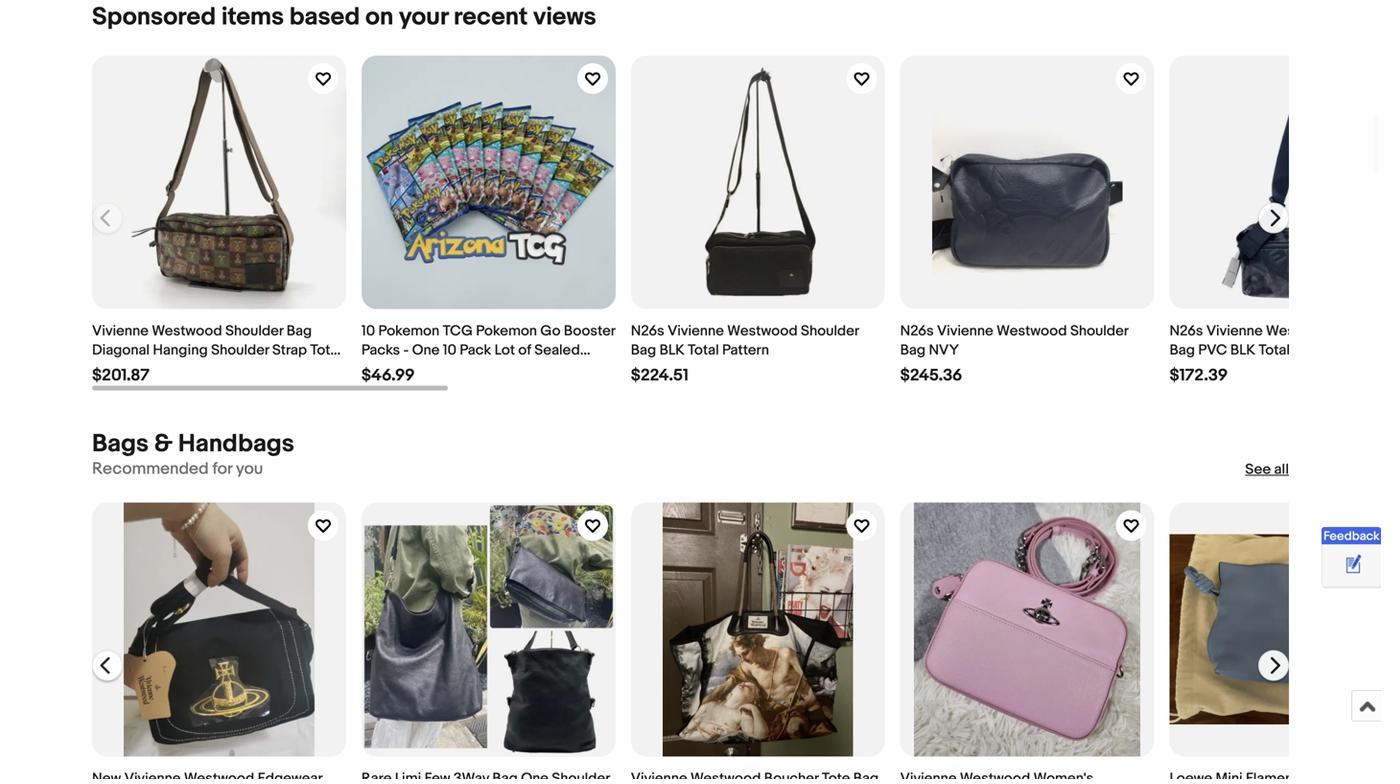 Task type: describe. For each thing, give the bounding box(es) containing it.
blk
[[659, 342, 685, 359]]

for
[[212, 460, 232, 480]]

sponsored items based on your recent views
[[92, 2, 596, 32]]

vivienne for $224.51
[[668, 323, 724, 340]]

nvy
[[929, 342, 959, 359]]

pattern inside n26s vivienne westwood shoulder bag blk total pattern $224.51
[[722, 342, 769, 359]]

10 pokemon tcg pokemon go booster packs - one 10 pack lot of sealed packs
[[361, 323, 615, 379]]

n26s for $245.36
[[900, 323, 934, 340]]

of
[[518, 342, 531, 359]]

$46.99 text field
[[361, 366, 415, 386]]

recommended for you
[[92, 460, 263, 480]]

lot
[[494, 342, 515, 359]]

sealed
[[534, 342, 580, 359]]

vivienne for $245.36
[[937, 323, 993, 340]]

n26s for total
[[631, 323, 664, 340]]

bags
[[92, 430, 149, 460]]

items
[[221, 2, 284, 32]]

feedback
[[1324, 529, 1380, 544]]

hanging
[[153, 342, 208, 359]]

you
[[236, 460, 263, 480]]

pack
[[460, 342, 491, 359]]

vivienne westwood shoulder bag diagonal hanging shoulder strap total pattern
[[92, 323, 341, 379]]

$46.99
[[361, 366, 415, 386]]

based
[[289, 2, 360, 32]]

$224.51
[[631, 366, 689, 386]]

westwood for $245.36
[[997, 323, 1067, 340]]

vivienne for $172.39
[[1206, 323, 1263, 340]]

n26s vivienne westwood shoulder bag nvy $245.36
[[900, 323, 1128, 386]]

bags & handbags link
[[92, 430, 294, 460]]

bag inside vivienne westwood shoulder bag diagonal hanging shoulder strap total pattern
[[287, 323, 312, 340]]

$172.39 text field
[[1170, 366, 1228, 386]]

bag for $245.36
[[900, 342, 926, 359]]

recommended for you element
[[92, 460, 263, 480]]

total inside vivienne westwood shoulder bag diagonal hanging shoulder strap total pattern
[[310, 342, 341, 359]]

bags & handbags
[[92, 430, 294, 460]]

booster
[[564, 323, 615, 340]]

pattern inside vivienne westwood shoulder bag diagonal hanging shoulder strap total pattern
[[92, 361, 139, 379]]

$245.36 text field
[[900, 366, 962, 386]]

recent
[[454, 2, 528, 32]]

all
[[1274, 461, 1289, 479]]

shoulder inside the n26s vivienne westwood shoulder bag nvy $245.36
[[1070, 323, 1128, 340]]

shoulder inside n26s vivienne westwood shoulder bag blk total pattern $224.51
[[801, 323, 859, 340]]

your
[[399, 2, 448, 32]]



Task type: vqa. For each thing, say whether or not it's contained in the screenshot.
shipping
no



Task type: locate. For each thing, give the bounding box(es) containing it.
4 westwood from the left
[[1266, 323, 1336, 340]]

see
[[1245, 461, 1271, 479]]

1 horizontal spatial pokemon
[[476, 323, 537, 340]]

n26s up blk
[[631, 323, 664, 340]]

3 westwood from the left
[[997, 323, 1067, 340]]

n26s up $172.39
[[1170, 323, 1203, 340]]

1 horizontal spatial bag
[[631, 342, 656, 359]]

vivienne inside n26s vivienne westwood should $172.39
[[1206, 323, 1263, 340]]

1 vertical spatial packs
[[361, 361, 400, 379]]

-
[[403, 342, 409, 359]]

bag inside n26s vivienne westwood shoulder bag blk total pattern $224.51
[[631, 342, 656, 359]]

1 total from the left
[[310, 342, 341, 359]]

diagonal
[[92, 342, 150, 359]]

0 horizontal spatial n26s
[[631, 323, 664, 340]]

0 vertical spatial 10
[[361, 323, 375, 340]]

vivienne inside vivienne westwood shoulder bag diagonal hanging shoulder strap total pattern
[[92, 323, 149, 340]]

vivienne
[[92, 323, 149, 340], [668, 323, 724, 340], [937, 323, 993, 340], [1206, 323, 1263, 340]]

vivienne up $172.39 text box
[[1206, 323, 1263, 340]]

1 horizontal spatial pattern
[[722, 342, 769, 359]]

1 vertical spatial pattern
[[92, 361, 139, 379]]

n26s vivienne westwood should $172.39
[[1170, 323, 1381, 386]]

westwood
[[152, 323, 222, 340], [727, 323, 798, 340], [997, 323, 1067, 340], [1266, 323, 1336, 340]]

0 vertical spatial pattern
[[722, 342, 769, 359]]

total right strap
[[310, 342, 341, 359]]

sponsored
[[92, 2, 216, 32]]

1 vivienne from the left
[[92, 323, 149, 340]]

10
[[361, 323, 375, 340], [443, 342, 456, 359]]

bag
[[287, 323, 312, 340], [631, 342, 656, 359], [900, 342, 926, 359]]

$172.39
[[1170, 366, 1228, 386]]

westwood inside n26s vivienne westwood should $172.39
[[1266, 323, 1336, 340]]

3 vivienne from the left
[[937, 323, 993, 340]]

$201.87
[[92, 366, 149, 386]]

shoulder
[[225, 323, 283, 340], [801, 323, 859, 340], [1070, 323, 1128, 340], [211, 342, 269, 359]]

2 vivienne from the left
[[668, 323, 724, 340]]

pattern
[[722, 342, 769, 359], [92, 361, 139, 379]]

0 horizontal spatial bag
[[287, 323, 312, 340]]

2 horizontal spatial n26s
[[1170, 323, 1203, 340]]

2 horizontal spatial bag
[[900, 342, 926, 359]]

2 westwood from the left
[[727, 323, 798, 340]]

n26s
[[631, 323, 664, 340], [900, 323, 934, 340], [1170, 323, 1203, 340]]

vivienne up blk
[[668, 323, 724, 340]]

see all link
[[1245, 460, 1289, 480]]

1 n26s from the left
[[631, 323, 664, 340]]

westwood inside vivienne westwood shoulder bag diagonal hanging shoulder strap total pattern
[[152, 323, 222, 340]]

vivienne up nvy
[[937, 323, 993, 340]]

pattern right blk
[[722, 342, 769, 359]]

views
[[533, 2, 596, 32]]

total
[[310, 342, 341, 359], [688, 342, 719, 359]]

$245.36
[[900, 366, 962, 386]]

vivienne inside n26s vivienne westwood shoulder bag blk total pattern $224.51
[[668, 323, 724, 340]]

n26s inside the n26s vivienne westwood shoulder bag nvy $245.36
[[900, 323, 934, 340]]

bag left nvy
[[900, 342, 926, 359]]

0 horizontal spatial 10
[[361, 323, 375, 340]]

10 down tcg
[[443, 342, 456, 359]]

westwood inside n26s vivienne westwood shoulder bag blk total pattern $224.51
[[727, 323, 798, 340]]

1 horizontal spatial 10
[[443, 342, 456, 359]]

bag for $224.51
[[631, 342, 656, 359]]

on
[[365, 2, 394, 32]]

pattern down diagonal
[[92, 361, 139, 379]]

should
[[1340, 323, 1381, 340]]

2 pokemon from the left
[[476, 323, 537, 340]]

0 horizontal spatial pattern
[[92, 361, 139, 379]]

n26s inside n26s vivienne westwood should $172.39
[[1170, 323, 1203, 340]]

1 horizontal spatial total
[[688, 342, 719, 359]]

10 up $46.99
[[361, 323, 375, 340]]

n26s up nvy
[[900, 323, 934, 340]]

pokemon up lot
[[476, 323, 537, 340]]

2 packs from the top
[[361, 361, 400, 379]]

2 n26s from the left
[[900, 323, 934, 340]]

westwood inside the n26s vivienne westwood shoulder bag nvy $245.36
[[997, 323, 1067, 340]]

1 vertical spatial 10
[[443, 342, 456, 359]]

one
[[412, 342, 440, 359]]

1 packs from the top
[[361, 342, 400, 359]]

strap
[[272, 342, 307, 359]]

1 westwood from the left
[[152, 323, 222, 340]]

0 horizontal spatial pokemon
[[378, 323, 440, 340]]

vivienne inside the n26s vivienne westwood shoulder bag nvy $245.36
[[937, 323, 993, 340]]

n26s vivienne westwood shoulder bag blk total pattern $224.51
[[631, 323, 859, 386]]

westwood for $224.51
[[727, 323, 798, 340]]

vivienne up diagonal
[[92, 323, 149, 340]]

pokemon up -
[[378, 323, 440, 340]]

0 vertical spatial packs
[[361, 342, 400, 359]]

1 horizontal spatial n26s
[[900, 323, 934, 340]]

handbags
[[178, 430, 294, 460]]

0 horizontal spatial total
[[310, 342, 341, 359]]

1 pokemon from the left
[[378, 323, 440, 340]]

2 total from the left
[[688, 342, 719, 359]]

&
[[154, 430, 173, 460]]

n26s inside n26s vivienne westwood shoulder bag blk total pattern $224.51
[[631, 323, 664, 340]]

total right blk
[[688, 342, 719, 359]]

3 n26s from the left
[[1170, 323, 1203, 340]]

tcg
[[443, 323, 473, 340]]

$224.51 text field
[[631, 366, 689, 386]]

packs
[[361, 342, 400, 359], [361, 361, 400, 379]]

total inside n26s vivienne westwood shoulder bag blk total pattern $224.51
[[688, 342, 719, 359]]

bag up strap
[[287, 323, 312, 340]]

bag left blk
[[631, 342, 656, 359]]

4 vivienne from the left
[[1206, 323, 1263, 340]]

pokemon
[[378, 323, 440, 340], [476, 323, 537, 340]]

recommended
[[92, 460, 209, 480]]

bag inside the n26s vivienne westwood shoulder bag nvy $245.36
[[900, 342, 926, 359]]

westwood for $172.39
[[1266, 323, 1336, 340]]

$201.87 text field
[[92, 366, 149, 386]]

go
[[540, 323, 561, 340]]

see all
[[1245, 461, 1289, 479]]



